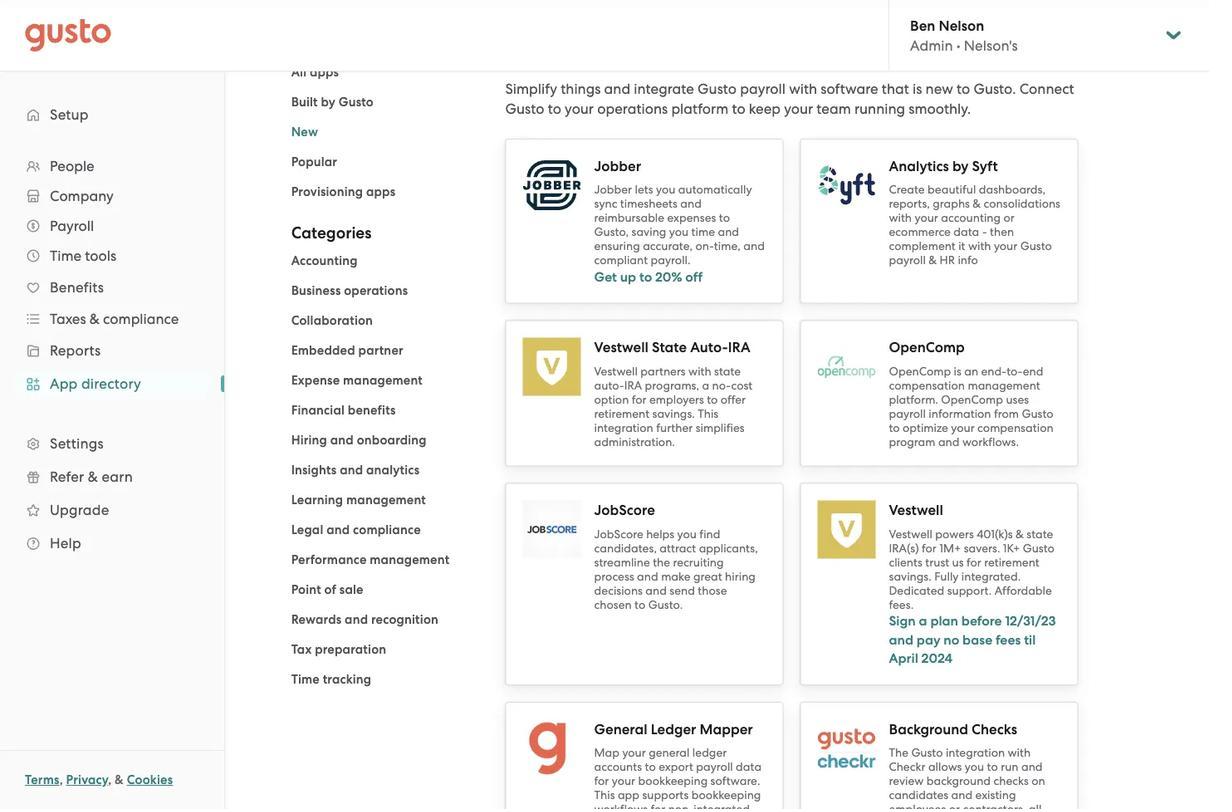 Task type: locate. For each thing, give the bounding box(es) containing it.
0 horizontal spatial operations
[[344, 283, 408, 298]]

& left "hr"
[[929, 253, 937, 267]]

1 vertical spatial jobber
[[595, 183, 632, 197]]

data down accounting
[[954, 225, 980, 239]]

time down payroll
[[50, 248, 82, 264]]

0 horizontal spatial this
[[595, 789, 615, 802]]

0 vertical spatial integration
[[595, 421, 654, 435]]

ecommerce
[[890, 225, 951, 239]]

1 vertical spatial gusto.
[[649, 598, 683, 612]]

payroll down ledger
[[697, 760, 733, 774]]

list containing accounting
[[291, 251, 481, 690]]

to down simplify
[[548, 101, 562, 117]]

compliance down benefits link
[[103, 311, 179, 327]]

1 vertical spatial by
[[953, 157, 969, 174]]

this
[[698, 407, 719, 420], [595, 789, 615, 802]]

for down supports
[[651, 803, 666, 809]]

a inside vestwell vestwell powers 401(k)s & state ira(s) for 1m+ savers. 1k+ gusto clients trust us for retirement savings. fully integrated. dedicated support. affordable fees. sign a plan before 12/31/23 and pay no base fees til april 2024
[[919, 613, 928, 629]]

hiring
[[291, 433, 327, 448]]

list
[[291, 62, 481, 202], [0, 151, 224, 560], [291, 251, 481, 690]]

ben
[[911, 17, 936, 34]]

by left syft
[[953, 157, 969, 174]]

gusto down the consolidations
[[1021, 239, 1053, 253]]

for right us
[[967, 555, 982, 569]]

0 horizontal spatial compensation
[[890, 378, 966, 392]]

savings. down the clients
[[890, 570, 932, 583]]

1 horizontal spatial this
[[698, 407, 719, 420]]

0 vertical spatial jobber
[[595, 157, 642, 174]]

0 horizontal spatial a
[[703, 378, 710, 392]]

automatically
[[679, 183, 752, 197]]

business
[[291, 283, 341, 298]]

integration inside vestwell state auto-ira vestwell partners with state auto-ira programs, a no-cost option for employers to offer retirement savings. this integration further simplifies administration.
[[595, 421, 654, 435]]

on
[[1032, 774, 1046, 788]]

1 vertical spatial or
[[950, 803, 961, 809]]

and down background
[[952, 789, 973, 802]]

to inside the jobscore jobscore helps you find candidates, attract applicants, streamline the recruiting process and make great hiring decisions and send those chosen to gusto.
[[635, 598, 646, 612]]

operations down integrate
[[598, 101, 668, 117]]

rewards
[[291, 612, 342, 627]]

0 horizontal spatial integration
[[595, 421, 654, 435]]

0 horizontal spatial time
[[50, 248, 82, 264]]

to right up
[[640, 269, 652, 285]]

for
[[632, 393, 647, 406], [922, 541, 937, 555], [967, 555, 982, 569], [595, 774, 609, 788], [651, 803, 666, 809]]

and up time,
[[718, 225, 740, 239]]

earn
[[102, 469, 133, 485]]

and down financial benefits
[[331, 433, 354, 448]]

state inside vestwell vestwell powers 401(k)s & state ira(s) for 1m+ savers. 1k+ gusto clients trust us for retirement savings. fully integrated. dedicated support. affordable fees. sign a plan before 12/31/23 and pay no base fees til april 2024
[[1027, 527, 1054, 541]]

0 vertical spatial data
[[954, 225, 980, 239]]

analytics by syft logo image
[[818, 156, 876, 214]]

1 horizontal spatial operations
[[598, 101, 668, 117]]

hiring and onboarding
[[291, 433, 427, 448]]

opencomp up platform.
[[890, 364, 952, 378]]

1 horizontal spatial retirement
[[985, 555, 1040, 569]]

payroll up keep
[[741, 81, 786, 97]]

bookkeeping down export
[[639, 774, 708, 788]]

1 horizontal spatial gusto.
[[974, 81, 1017, 97]]

compensation up platform.
[[890, 378, 966, 392]]

general ledger mapper map your general ledger accounts to export payroll data for your bookkeeping software. this app supports bookkeeping workflows for non-integr
[[595, 721, 762, 809]]

fully
[[935, 570, 959, 583]]

0 horizontal spatial compliance
[[103, 311, 179, 327]]

vestwell
[[595, 339, 649, 356], [595, 364, 638, 378], [890, 502, 944, 519], [890, 527, 933, 541]]

to left run
[[988, 760, 999, 774]]

payroll inside opencomp opencomp is an end-to-end compensation management platform. opencomp uses payroll information from gusto to optimize your compensation program and workflows.
[[890, 407, 926, 420]]

0 vertical spatial is
[[913, 81, 923, 97]]

management down analytics
[[346, 493, 426, 508]]

0 horizontal spatial or
[[950, 803, 961, 809]]

then
[[990, 225, 1015, 239]]

management inside opencomp opencomp is an end-to-end compensation management platform. opencomp uses payroll information from gusto to optimize your compensation program and workflows.
[[968, 378, 1041, 392]]

it
[[959, 239, 966, 253]]

, left privacy on the bottom left
[[60, 773, 63, 788]]

0 horizontal spatial gusto.
[[649, 598, 683, 612]]

ben nelson admin • nelson's
[[911, 17, 1018, 54]]

you up background
[[965, 760, 985, 774]]

apps right provisioning at the top left
[[366, 184, 396, 199]]

platform.
[[890, 393, 939, 406]]

and down sale
[[345, 612, 368, 627]]

0 vertical spatial or
[[1004, 211, 1015, 225]]

1 horizontal spatial savings.
[[890, 570, 932, 583]]

1 vertical spatial compensation
[[978, 421, 1054, 435]]

-
[[983, 225, 988, 239]]

reimbursable
[[595, 211, 665, 225]]

to up program
[[890, 421, 900, 435]]

you inside the jobscore jobscore helps you find candidates, attract applicants, streamline the recruiting process and make great hiring decisions and send those chosen to gusto.
[[678, 527, 697, 541]]

app
[[50, 376, 78, 392]]

1 vertical spatial savings.
[[890, 570, 932, 583]]

business operations
[[291, 283, 408, 298]]

1 horizontal spatial ira
[[728, 339, 751, 356]]

gusto navigation element
[[0, 71, 224, 587]]

new up simplify
[[506, 50, 545, 72]]

partner
[[359, 343, 404, 358]]

0 vertical spatial ira
[[728, 339, 751, 356]]

to down general
[[645, 760, 656, 774]]

compliance up performance management
[[353, 523, 421, 538]]

embedded partner
[[291, 343, 404, 358]]

is left an
[[954, 364, 962, 378]]

to down decisions
[[635, 598, 646, 612]]

payroll button
[[17, 211, 208, 241]]

apps for provisioning apps
[[366, 184, 396, 199]]

tracking
[[323, 672, 372, 687]]

0 vertical spatial state
[[715, 364, 741, 378]]

1 horizontal spatial compensation
[[978, 421, 1054, 435]]

sale
[[340, 582, 364, 597]]

you up attract
[[678, 527, 697, 541]]

management up 'recognition'
[[370, 553, 450, 568]]

background
[[927, 774, 991, 788]]

1 horizontal spatial new
[[506, 50, 545, 72]]

vestwell logo image
[[818, 501, 876, 559]]

gusto right 1k+
[[1023, 541, 1055, 555]]

hr
[[940, 253, 956, 267]]

learning management
[[291, 493, 426, 508]]

management down end-
[[968, 378, 1041, 392]]

apps right all
[[310, 65, 339, 80]]

opencomp up an
[[890, 339, 965, 356]]

1 vertical spatial retirement
[[985, 555, 1040, 569]]

this inside general ledger mapper map your general ledger accounts to export payroll data for your bookkeeping software. this app supports bookkeeping workflows for non-integr
[[595, 789, 615, 802]]

state up no-
[[715, 364, 741, 378]]

1 vertical spatial apps
[[366, 184, 396, 199]]

0 vertical spatial time
[[50, 248, 82, 264]]

1 horizontal spatial integration
[[946, 746, 1006, 760]]

and right 'things'
[[605, 81, 631, 97]]

to inside vestwell state auto-ira vestwell partners with state auto-ira programs, a no-cost option for employers to offer retirement savings. this integration further simplifies administration.
[[707, 393, 718, 406]]

1 horizontal spatial or
[[1004, 211, 1015, 225]]

1 horizontal spatial compliance
[[353, 523, 421, 538]]

or inside analytics by syft create beautiful dashboards, reports, graphs & consolidations with your accounting or ecommerce data - then complement it with your gusto payroll & hr info
[[1004, 211, 1015, 225]]

and inside opencomp opencomp is an end-to-end compensation management platform. opencomp uses payroll information from gusto to optimize your compensation program and workflows.
[[939, 435, 960, 449]]

employers
[[650, 393, 704, 406]]

compliance for taxes & compliance
[[103, 311, 179, 327]]

1 vertical spatial new
[[291, 125, 318, 140]]

bookkeeping down software.
[[692, 789, 761, 802]]

background checks the gusto integration with checkr allows you to run and review background checks on candidates and existing employees or contractors,
[[890, 721, 1046, 809]]

and up expenses
[[681, 197, 702, 211]]

retirement down 1k+
[[985, 555, 1040, 569]]

a inside vestwell state auto-ira vestwell partners with state auto-ira programs, a no-cost option for employers to offer retirement savings. this integration further simplifies administration.
[[703, 378, 710, 392]]

streamline
[[595, 555, 650, 569]]

review
[[890, 774, 924, 788]]

home image
[[25, 19, 111, 52]]

, left cookies
[[108, 773, 112, 788]]

or
[[1004, 211, 1015, 225], [950, 803, 961, 809]]

retirement down option
[[595, 407, 650, 420]]

data up software.
[[736, 760, 762, 774]]

for down accounts
[[595, 774, 609, 788]]

by inside analytics by syft create beautiful dashboards, reports, graphs & consolidations with your accounting or ecommerce data - then complement it with your gusto payroll & hr info
[[953, 157, 969, 174]]

to inside background checks the gusto integration with checkr allows you to run and review background checks on candidates and existing employees or contractors,
[[988, 760, 999, 774]]

0 horizontal spatial is
[[913, 81, 923, 97]]

1 horizontal spatial data
[[954, 225, 980, 239]]

for up trust
[[922, 541, 937, 555]]

savings. up "further"
[[653, 407, 695, 420]]

0 vertical spatial by
[[321, 95, 336, 110]]

payroll inside general ledger mapper map your general ledger accounts to export payroll data for your bookkeeping software. this app supports bookkeeping workflows for non-integr
[[697, 760, 733, 774]]

this up simplifies
[[698, 407, 719, 420]]

is inside simplify things and integrate gusto payroll with software that is new to gusto. connect gusto to your operations platform to keep your team running smoothly.
[[913, 81, 923, 97]]

time
[[692, 225, 715, 239]]

or inside background checks the gusto integration with checkr allows you to run and review background checks on candidates and existing employees or contractors,
[[950, 803, 961, 809]]

1 horizontal spatial by
[[953, 157, 969, 174]]

state right 401(k)s
[[1027, 527, 1054, 541]]

opencomp logo image
[[818, 338, 876, 396]]

0 horizontal spatial new
[[291, 125, 318, 140]]

for right option
[[632, 393, 647, 406]]

integration down checks
[[946, 746, 1006, 760]]

off
[[686, 269, 703, 285]]

1 vertical spatial state
[[1027, 527, 1054, 541]]

0 horizontal spatial state
[[715, 364, 741, 378]]

1 horizontal spatial state
[[1027, 527, 1054, 541]]

data inside general ledger mapper map your general ledger accounts to export payroll data for your bookkeeping software. this app supports bookkeeping workflows for non-integr
[[736, 760, 762, 774]]

jobber up lets
[[595, 157, 642, 174]]

gusto. down nelson's
[[974, 81, 1017, 97]]

1 vertical spatial jobscore
[[595, 527, 644, 541]]

sync
[[595, 197, 618, 211]]

auto-
[[691, 339, 728, 356]]

1 vertical spatial ira
[[625, 378, 642, 392]]

0 horizontal spatial ,
[[60, 773, 63, 788]]

jobber logo image
[[523, 160, 581, 210]]

compensation
[[890, 378, 966, 392], [978, 421, 1054, 435]]

time inside dropdown button
[[50, 248, 82, 264]]

til
[[1025, 632, 1036, 648]]

0 horizontal spatial ira
[[625, 378, 642, 392]]

point of sale
[[291, 582, 364, 597]]

& up 1k+
[[1016, 527, 1024, 541]]

your down information
[[952, 421, 975, 435]]

non-
[[669, 803, 694, 809]]

time for time tools
[[50, 248, 82, 264]]

collaboration
[[291, 313, 373, 328]]

jobber up sync
[[595, 183, 632, 197]]

0 vertical spatial jobscore
[[595, 502, 655, 519]]

compliance for legal and compliance
[[353, 523, 421, 538]]

nelson
[[939, 17, 985, 34]]

new down "built"
[[291, 125, 318, 140]]

1 jobscore from the top
[[595, 502, 655, 519]]

is right that
[[913, 81, 923, 97]]

you
[[656, 183, 676, 197], [670, 225, 689, 239], [678, 527, 697, 541], [965, 760, 985, 774]]

gusto inside opencomp opencomp is an end-to-end compensation management platform. opencomp uses payroll information from gusto to optimize your compensation program and workflows.
[[1022, 407, 1054, 420]]

1 vertical spatial data
[[736, 760, 762, 774]]

expense management
[[291, 373, 423, 388]]

with inside vestwell state auto-ira vestwell partners with state auto-ira programs, a no-cost option for employers to offer retirement savings. this integration further simplifies administration.
[[689, 364, 712, 378]]

list containing all apps
[[291, 62, 481, 202]]

background
[[890, 721, 969, 738]]

0 vertical spatial this
[[698, 407, 719, 420]]

payroll down complement
[[890, 253, 926, 267]]

time
[[50, 248, 82, 264], [291, 672, 320, 687]]

1 vertical spatial is
[[954, 364, 962, 378]]

support.
[[948, 584, 992, 597]]

expense
[[291, 373, 340, 388]]

0 vertical spatial a
[[703, 378, 710, 392]]

2024
[[922, 651, 953, 667]]

2 vertical spatial opencomp
[[942, 393, 1004, 406]]

1 vertical spatial time
[[291, 672, 320, 687]]

& left earn
[[88, 469, 98, 485]]

accounting
[[291, 253, 358, 268]]

and inside vestwell vestwell powers 401(k)s & state ira(s) for 1m+ savers. 1k+ gusto clients trust us for retirement savings. fully integrated. dedicated support. affordable fees. sign a plan before 12/31/23 and pay no base fees til april 2024
[[890, 632, 914, 648]]

graphs
[[933, 197, 971, 211]]

1 vertical spatial this
[[595, 789, 615, 802]]

and down sign
[[890, 632, 914, 648]]

embedded
[[291, 343, 355, 358]]

0 vertical spatial gusto.
[[974, 81, 1017, 97]]

ledger
[[651, 721, 697, 738]]

12/31/23
[[1006, 613, 1056, 629]]

analytics
[[890, 157, 950, 174]]

process
[[595, 570, 635, 583]]

1 vertical spatial compliance
[[353, 523, 421, 538]]

1 horizontal spatial apps
[[366, 184, 396, 199]]

or down background
[[950, 803, 961, 809]]

1 jobber from the top
[[595, 157, 642, 174]]

to down no-
[[707, 393, 718, 406]]

gusto down uses
[[1022, 407, 1054, 420]]

business operations link
[[291, 283, 408, 298]]

compensation down "from"
[[978, 421, 1054, 435]]

opencomp up information
[[942, 393, 1004, 406]]

ira up option
[[625, 378, 642, 392]]

a left no-
[[703, 378, 710, 392]]

1 vertical spatial integration
[[946, 746, 1006, 760]]

1 horizontal spatial is
[[954, 364, 962, 378]]

0 vertical spatial apps
[[310, 65, 339, 80]]

employees
[[890, 803, 947, 809]]

compliance inside taxes & compliance dropdown button
[[103, 311, 179, 327]]

•
[[957, 37, 961, 54]]

0 horizontal spatial retirement
[[595, 407, 650, 420]]

time for time tracking
[[291, 672, 320, 687]]

insights and analytics link
[[291, 463, 420, 478]]

taxes
[[50, 311, 86, 327]]

of
[[325, 582, 337, 597]]

0 vertical spatial savings.
[[653, 407, 695, 420]]

and up learning management
[[340, 463, 363, 478]]

simplify
[[506, 81, 558, 97]]

hiring
[[725, 570, 756, 583]]

0 vertical spatial compensation
[[890, 378, 966, 392]]

integration up administration.
[[595, 421, 654, 435]]

and
[[605, 81, 631, 97], [681, 197, 702, 211], [718, 225, 740, 239], [744, 239, 765, 253], [331, 433, 354, 448], [939, 435, 960, 449], [340, 463, 363, 478], [327, 523, 350, 538], [637, 570, 659, 583], [646, 584, 667, 597], [345, 612, 368, 627], [890, 632, 914, 648], [1022, 760, 1043, 774], [952, 789, 973, 802]]

0 horizontal spatial by
[[321, 95, 336, 110]]

payroll down platform.
[[890, 407, 926, 420]]

1 horizontal spatial time
[[291, 672, 320, 687]]

for inside vestwell state auto-ira vestwell partners with state auto-ira programs, a no-cost option for employers to offer retirement savings. this integration further simplifies administration.
[[632, 393, 647, 406]]

0 horizontal spatial savings.
[[653, 407, 695, 420]]

clients
[[890, 555, 923, 569]]

& inside vestwell vestwell powers 401(k)s & state ira(s) for 1m+ savers. 1k+ gusto clients trust us for retirement savings. fully integrated. dedicated support. affordable fees. sign a plan before 12/31/23 and pay no base fees til april 2024
[[1016, 527, 1024, 541]]

refer
[[50, 469, 84, 485]]

0 horizontal spatial apps
[[310, 65, 339, 80]]

by right "built"
[[321, 95, 336, 110]]

1 vertical spatial a
[[919, 613, 928, 629]]

candidates,
[[595, 541, 657, 555]]

0 vertical spatial retirement
[[595, 407, 650, 420]]

operations inside simplify things and integrate gusto payroll with software that is new to gusto. connect gusto to your operations platform to keep your team running smoothly.
[[598, 101, 668, 117]]

1 horizontal spatial a
[[919, 613, 928, 629]]

financial benefits
[[291, 403, 396, 418]]

attract
[[660, 541, 697, 555]]

0 horizontal spatial data
[[736, 760, 762, 774]]

or up then
[[1004, 211, 1015, 225]]

popular
[[291, 155, 337, 170]]

a up pay
[[919, 613, 928, 629]]

management down partner in the left of the page
[[343, 373, 423, 388]]

0 vertical spatial compliance
[[103, 311, 179, 327]]

& left cookies button
[[115, 773, 124, 788]]

operations up collaboration link
[[344, 283, 408, 298]]

1 horizontal spatial ,
[[108, 773, 112, 788]]

list containing people
[[0, 151, 224, 560]]

management for learning management
[[346, 493, 426, 508]]

& inside dropdown button
[[90, 311, 100, 327]]

directory
[[81, 376, 141, 392]]

& right taxes
[[90, 311, 100, 327]]

time tools button
[[17, 241, 208, 271]]

ledger
[[693, 746, 727, 760]]

integration inside background checks the gusto integration with checkr allows you to run and review background checks on candidates and existing employees or contractors,
[[946, 746, 1006, 760]]

0 vertical spatial operations
[[598, 101, 668, 117]]

integrate
[[634, 81, 695, 97]]

retirement inside vestwell state auto-ira vestwell partners with state auto-ira programs, a no-cost option for employers to offer retirement savings. this integration further simplifies administration.
[[595, 407, 650, 420]]

gusto. down send
[[649, 598, 683, 612]]

ira up cost
[[728, 339, 751, 356]]



Task type: describe. For each thing, give the bounding box(es) containing it.
integrated.
[[962, 570, 1021, 583]]

uses
[[1007, 393, 1030, 406]]

0 vertical spatial new
[[506, 50, 545, 72]]

to up time,
[[719, 211, 730, 225]]

built by gusto link
[[291, 95, 374, 110]]

management for performance management
[[370, 553, 450, 568]]

accurate,
[[643, 239, 693, 253]]

partners
[[641, 364, 686, 378]]

recognition
[[371, 612, 439, 627]]

all apps link
[[291, 65, 339, 80]]

find
[[700, 527, 721, 541]]

saving
[[632, 225, 667, 239]]

tools
[[85, 248, 116, 264]]

dashboards,
[[980, 183, 1046, 197]]

2 , from the left
[[108, 773, 112, 788]]

with down -
[[969, 239, 992, 253]]

terms
[[25, 773, 60, 788]]

savers.
[[964, 541, 1001, 555]]

sign
[[890, 613, 916, 629]]

hiring and onboarding link
[[291, 433, 427, 448]]

programs,
[[645, 378, 700, 392]]

savings. inside vestwell vestwell powers 401(k)s & state ira(s) for 1m+ savers. 1k+ gusto clients trust us for retirement savings. fully integrated. dedicated support. affordable fees. sign a plan before 12/31/23 and pay no base fees til april 2024
[[890, 570, 932, 583]]

2 jobscore from the top
[[595, 527, 644, 541]]

software
[[821, 81, 879, 97]]

1 , from the left
[[60, 773, 63, 788]]

simplify things and integrate gusto payroll with software that is new to gusto. connect gusto to your operations platform to keep your team running smoothly.
[[506, 81, 1075, 117]]

refer & earn
[[50, 469, 133, 485]]

the
[[890, 746, 909, 760]]

your down 'things'
[[565, 101, 594, 117]]

to left keep
[[732, 101, 746, 117]]

people
[[50, 158, 95, 174]]

new
[[926, 81, 954, 97]]

legal and compliance link
[[291, 523, 421, 538]]

and down the the
[[637, 570, 659, 583]]

financial benefits link
[[291, 403, 396, 418]]

allows
[[929, 760, 963, 774]]

1 vertical spatial bookkeeping
[[692, 789, 761, 802]]

payroll inside analytics by syft create beautiful dashboards, reports, graphs & consolidations with your accounting or ecommerce data - then complement it with your gusto payroll & hr info
[[890, 253, 926, 267]]

is inside opencomp opencomp is an end-to-end compensation management platform. opencomp uses payroll information from gusto to optimize your compensation program and workflows.
[[954, 364, 962, 378]]

gusto. inside simplify things and integrate gusto payroll with software that is new to gusto. connect gusto to your operations platform to keep your team running smoothly.
[[974, 81, 1017, 97]]

opencomp opencomp is an end-to-end compensation management platform. opencomp uses payroll information from gusto to optimize your compensation program and workflows.
[[890, 339, 1054, 449]]

general
[[649, 746, 690, 760]]

state
[[652, 339, 687, 356]]

jobscore logo image
[[523, 501, 581, 559]]

chosen
[[595, 598, 632, 612]]

all
[[291, 65, 307, 80]]

gusto down simplify
[[506, 101, 545, 117]]

benefits link
[[17, 273, 208, 302]]

decisions
[[595, 584, 643, 597]]

keep
[[749, 101, 781, 117]]

gusto inside background checks the gusto integration with checkr allows you to run and review background checks on candidates and existing employees or contractors,
[[912, 746, 944, 760]]

state inside vestwell state auto-ira vestwell partners with state auto-ira programs, a no-cost option for employers to offer retirement savings. this integration further simplifies administration.
[[715, 364, 741, 378]]

company button
[[17, 181, 208, 211]]

payroll inside simplify things and integrate gusto payroll with software that is new to gusto. connect gusto to your operations platform to keep your team running smoothly.
[[741, 81, 786, 97]]

gusto inside analytics by syft create beautiful dashboards, reports, graphs & consolidations with your accounting or ecommerce data - then complement it with your gusto payroll & hr info
[[1021, 239, 1053, 253]]

and up on
[[1022, 760, 1043, 774]]

point of sale link
[[291, 582, 364, 597]]

reports,
[[890, 197, 931, 211]]

savings. inside vestwell state auto-ira vestwell partners with state auto-ira programs, a no-cost option for employers to offer retirement savings. this integration further simplifies administration.
[[653, 407, 695, 420]]

this inside vestwell state auto-ira vestwell partners with state auto-ira programs, a no-cost option for employers to offer retirement savings. this integration further simplifies administration.
[[698, 407, 719, 420]]

apps for all apps
[[310, 65, 339, 80]]

new link
[[291, 125, 318, 140]]

jobscore jobscore helps you find candidates, attract applicants, streamline the recruiting process and make great hiring decisions and send those chosen to gusto.
[[595, 502, 758, 612]]

and inside simplify things and integrate gusto payroll with software that is new to gusto. connect gusto to your operations platform to keep your team running smoothly.
[[605, 81, 631, 97]]

with down reports,
[[890, 211, 912, 225]]

beautiful
[[928, 183, 977, 197]]

supports
[[643, 789, 689, 802]]

to right new
[[957, 81, 971, 97]]

privacy link
[[66, 773, 108, 788]]

your up accounts
[[623, 746, 646, 760]]

insights and analytics
[[291, 463, 420, 478]]

rewards and recognition
[[291, 612, 439, 627]]

you inside background checks the gusto integration with checkr allows you to run and review background checks on candidates and existing employees or contractors,
[[965, 760, 985, 774]]

your down then
[[995, 239, 1018, 253]]

settings link
[[17, 429, 208, 459]]

gusto up platform
[[698, 81, 737, 97]]

further
[[657, 421, 693, 435]]

built
[[291, 95, 318, 110]]

offer
[[721, 393, 746, 406]]

before
[[962, 613, 1003, 629]]

data inside analytics by syft create beautiful dashboards, reports, graphs & consolidations with your accounting or ecommerce data - then complement it with your gusto payroll & hr info
[[954, 225, 980, 239]]

that
[[882, 81, 910, 97]]

provisioning apps
[[291, 184, 396, 199]]

up
[[620, 269, 637, 285]]

fees
[[996, 632, 1022, 648]]

setup link
[[17, 100, 208, 130]]

benefits
[[348, 403, 396, 418]]

with inside background checks the gusto integration with checkr allows you to run and review background checks on candidates and existing employees or contractors,
[[1008, 746, 1031, 760]]

2 jobber from the top
[[595, 183, 632, 197]]

built by gusto
[[291, 95, 374, 110]]

with inside simplify things and integrate gusto payroll with software that is new to gusto. connect gusto to your operations platform to keep your team running smoothly.
[[790, 81, 818, 97]]

management for expense management
[[343, 373, 423, 388]]

1 vertical spatial operations
[[344, 283, 408, 298]]

to inside general ledger mapper map your general ledger accounts to export payroll data for your bookkeeping software. this app supports bookkeeping workflows for non-integr
[[645, 760, 656, 774]]

helps
[[647, 527, 675, 541]]

and right time,
[[744, 239, 765, 253]]

& up accounting
[[973, 197, 982, 211]]

your right keep
[[785, 101, 814, 117]]

to inside opencomp opencomp is an end-to-end compensation management platform. opencomp uses payroll information from gusto to optimize your compensation program and workflows.
[[890, 421, 900, 435]]

connect
[[1020, 81, 1075, 97]]

vestwell state auto-ira logo image
[[523, 338, 581, 396]]

0 vertical spatial opencomp
[[890, 339, 965, 356]]

smoothly.
[[909, 101, 972, 117]]

the
[[653, 555, 671, 569]]

help link
[[17, 528, 208, 558]]

1 vertical spatial opencomp
[[890, 364, 952, 378]]

great
[[694, 570, 723, 583]]

legal
[[291, 523, 324, 538]]

0 vertical spatial bookkeeping
[[639, 774, 708, 788]]

vestwell vestwell powers 401(k)s & state ira(s) for 1m+ savers. 1k+ gusto clients trust us for retirement savings. fully integrated. dedicated support. affordable fees. sign a plan before 12/31/23 and pay no base fees til april 2024
[[890, 502, 1056, 667]]

popular link
[[291, 155, 337, 170]]

and right the legal
[[327, 523, 350, 538]]

you right lets
[[656, 183, 676, 197]]

your up app
[[612, 774, 636, 788]]

recruiting
[[673, 555, 724, 569]]

applicants,
[[699, 541, 758, 555]]

people button
[[17, 151, 208, 181]]

ira(s)
[[890, 541, 919, 555]]

end
[[1024, 364, 1044, 378]]

your inside opencomp opencomp is an end-to-end compensation management platform. opencomp uses payroll information from gusto to optimize your compensation program and workflows.
[[952, 421, 975, 435]]

by for analytics
[[953, 157, 969, 174]]

you up accurate,
[[670, 225, 689, 239]]

setup
[[50, 106, 89, 123]]

existing
[[976, 789, 1017, 802]]

gusto inside vestwell vestwell powers 401(k)s & state ira(s) for 1m+ savers. 1k+ gusto clients trust us for retirement savings. fully integrated. dedicated support. affordable fees. sign a plan before 12/31/23 and pay no base fees til april 2024
[[1023, 541, 1055, 555]]

no
[[944, 632, 960, 648]]

collaboration link
[[291, 313, 373, 328]]

program
[[890, 435, 936, 449]]

payroll
[[50, 218, 94, 234]]

onboarding
[[357, 433, 427, 448]]

taxes & compliance button
[[17, 304, 208, 334]]

create
[[890, 183, 925, 197]]

insights
[[291, 463, 337, 478]]

lets
[[635, 183, 654, 197]]

payroll.
[[651, 253, 691, 267]]

gusto. inside the jobscore jobscore helps you find candidates, attract applicants, streamline the recruiting process and make great hiring decisions and send those chosen to gusto.
[[649, 598, 683, 612]]

background checks logo image
[[818, 720, 876, 778]]

general ledger mapper logo image
[[523, 720, 581, 778]]

app directory
[[50, 376, 141, 392]]

and down the make
[[646, 584, 667, 597]]

no-
[[713, 378, 732, 392]]

software.
[[711, 774, 761, 788]]

pay
[[917, 632, 941, 648]]

by for built
[[321, 95, 336, 110]]

gusto down 'all apps'
[[339, 95, 374, 110]]

april
[[890, 651, 919, 667]]

retirement inside vestwell vestwell powers 401(k)s & state ira(s) for 1m+ savers. 1k+ gusto clients trust us for retirement savings. fully integrated. dedicated support. affordable fees. sign a plan before 12/31/23 and pay no base fees til april 2024
[[985, 555, 1040, 569]]

your up ecommerce at the top right
[[915, 211, 939, 225]]



Task type: vqa. For each thing, say whether or not it's contained in the screenshot.
See all invoices
no



